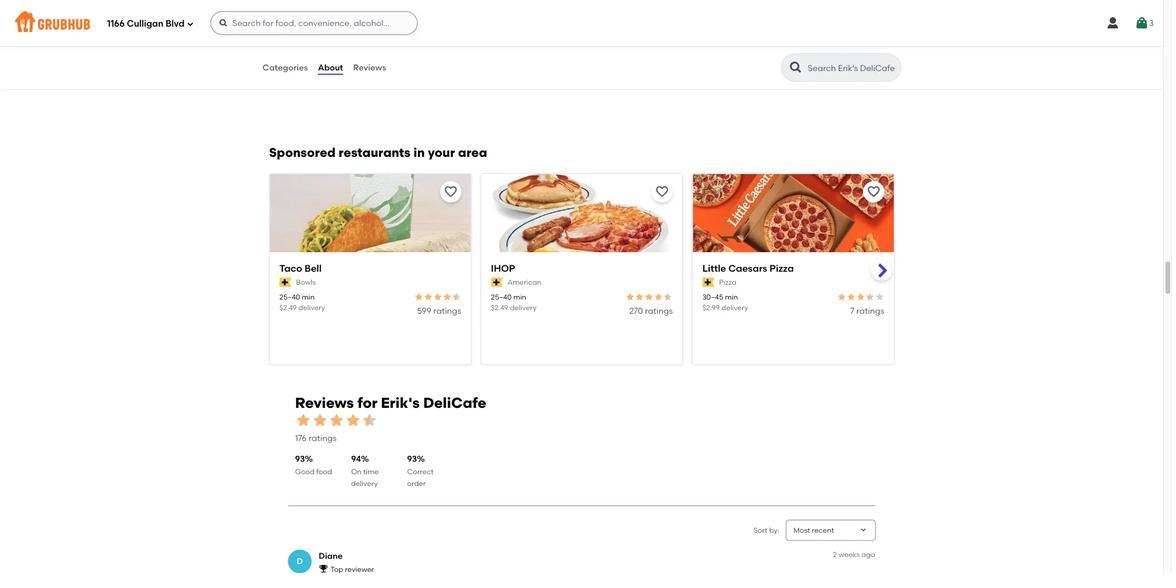 Task type: vqa. For each thing, say whether or not it's contained in the screenshot.
the bottom "Menu"
no



Task type: locate. For each thing, give the bounding box(es) containing it.
pizza
[[769, 263, 794, 274], [719, 278, 736, 287]]

3 min from the left
[[725, 293, 738, 302]]

2 save this restaurant button from the left
[[651, 181, 673, 203]]

search icon image
[[789, 60, 803, 75]]

ratings for taco bell
[[433, 306, 461, 316]]

on
[[351, 467, 362, 476]]

erik's right 'about'
[[340, 33, 360, 43]]

save this restaurant image
[[443, 185, 458, 199], [655, 185, 669, 199]]

sort
[[754, 526, 768, 535]]

delivery down "time"
[[351, 479, 378, 488]]

min inside 30–45 min $2.99 delivery
[[725, 293, 738, 302]]

1 25–40 from the left
[[279, 293, 300, 302]]

3 button
[[1135, 12, 1154, 34]]

ratings
[[433, 306, 461, 316], [645, 306, 673, 316], [856, 306, 884, 316], [309, 433, 337, 443]]

1 subscription pass image from the left
[[279, 278, 291, 287]]

svg image
[[1106, 16, 1120, 30], [1135, 16, 1149, 30], [219, 18, 228, 28]]

ihop logo image
[[481, 174, 682, 274]]

0 horizontal spatial delicafe
[[362, 33, 397, 43]]

1 horizontal spatial 93
[[407, 454, 417, 464]]

$2.49 for taco bell
[[279, 303, 296, 312]]

area
[[458, 145, 487, 160]]

1 horizontal spatial 25–40 min $2.49 delivery
[[491, 293, 536, 312]]

2 min from the left
[[513, 293, 526, 302]]

1 $2.49 from the left
[[279, 303, 296, 312]]

min down bowls
[[302, 293, 314, 302]]

pizza right subscription pass icon
[[719, 278, 736, 287]]

94
[[351, 454, 361, 464]]

svg image
[[187, 20, 194, 28]]

save this restaurant button for caesars
[[863, 181, 884, 203]]

taco
[[279, 263, 302, 274]]

2 horizontal spatial min
[[725, 293, 738, 302]]

$2.49
[[279, 303, 296, 312], [491, 303, 508, 312]]

ratings right 270
[[645, 306, 673, 316]]

93 up correct
[[407, 454, 417, 464]]

diane
[[319, 551, 343, 561]]

93
[[295, 454, 305, 464], [407, 454, 417, 464]]

save this restaurant image
[[866, 185, 881, 199]]

1 horizontal spatial $2.49
[[491, 303, 508, 312]]

0 horizontal spatial 25–40
[[279, 293, 300, 302]]

ratings right 599
[[433, 306, 461, 316]]

1 horizontal spatial subscription pass image
[[491, 278, 503, 287]]

delivery for ihop
[[510, 303, 536, 312]]

Sort by: field
[[794, 525, 834, 536]]

0 horizontal spatial $2.49
[[279, 303, 296, 312]]

0 horizontal spatial 93
[[295, 454, 305, 464]]

ratings for little caesars pizza
[[856, 306, 884, 316]]

save this restaurant button
[[440, 181, 461, 203], [651, 181, 673, 203], [863, 181, 884, 203]]

1 25–40 min $2.49 delivery from the left
[[279, 293, 325, 312]]

food
[[316, 467, 332, 476]]

view more about erik's delicafe
[[270, 33, 397, 43]]

3 save this restaurant button from the left
[[863, 181, 884, 203]]

1 horizontal spatial save this restaurant image
[[655, 185, 669, 199]]

subscription pass image
[[279, 278, 291, 287], [491, 278, 503, 287]]

0 horizontal spatial pizza
[[719, 278, 736, 287]]

$2.49 down bowls
[[279, 303, 296, 312]]

1 vertical spatial delicafe
[[423, 394, 486, 411]]

about
[[318, 62, 343, 72]]

reviews for reviews
[[353, 62, 386, 72]]

2 93 from the left
[[407, 454, 417, 464]]

erik's right for
[[381, 394, 420, 411]]

599
[[417, 306, 431, 316]]

1 93 from the left
[[295, 454, 305, 464]]

93 inside 93 correct order
[[407, 454, 417, 464]]

1 horizontal spatial save this restaurant button
[[651, 181, 673, 203]]

culligan
[[127, 18, 163, 29]]

caret down icon image
[[859, 526, 868, 535]]

reviews inside button
[[353, 62, 386, 72]]

0 vertical spatial pizza
[[769, 263, 794, 274]]

0 horizontal spatial save this restaurant button
[[440, 181, 461, 203]]

1 vertical spatial pizza
[[719, 278, 736, 287]]

svg image inside 3 button
[[1135, 16, 1149, 30]]

ago
[[862, 550, 875, 559]]

2 subscription pass image from the left
[[491, 278, 503, 287]]

93 good food
[[295, 454, 332, 476]]

sponsored restaurants in your area
[[269, 145, 487, 160]]

1 horizontal spatial pizza
[[769, 263, 794, 274]]

min right "30–45"
[[725, 293, 738, 302]]

subscription pass image down taco
[[279, 278, 291, 287]]

min
[[302, 293, 314, 302], [513, 293, 526, 302], [725, 293, 738, 302]]

2 weeks ago
[[833, 550, 875, 559]]

delivery for little caesars pizza
[[721, 303, 748, 312]]

ratings right 7
[[856, 306, 884, 316]]

in
[[414, 145, 425, 160]]

30–45 min $2.99 delivery
[[702, 293, 748, 312]]

25–40 min $2.49 delivery down american at left
[[491, 293, 536, 312]]

25–40 min $2.49 delivery down bowls
[[279, 293, 325, 312]]

delivery
[[298, 303, 325, 312], [510, 303, 536, 312], [721, 303, 748, 312], [351, 479, 378, 488]]

1166
[[107, 18, 125, 29]]

25–40 down american at left
[[491, 293, 511, 302]]

little caesars pizza link
[[702, 262, 884, 275]]

erik's
[[340, 33, 360, 43], [381, 394, 420, 411]]

1 horizontal spatial erik's
[[381, 394, 420, 411]]

$2.49 down american at left
[[491, 303, 508, 312]]

by:
[[769, 526, 779, 535]]

1 horizontal spatial delicafe
[[423, 394, 486, 411]]

2 horizontal spatial svg image
[[1135, 16, 1149, 30]]

93 inside the 93 good food
[[295, 454, 305, 464]]

ihop
[[491, 263, 515, 274]]

sort by:
[[754, 526, 779, 535]]

delivery inside 30–45 min $2.99 delivery
[[721, 303, 748, 312]]

subscription pass image for ihop
[[491, 278, 503, 287]]

correct
[[407, 467, 434, 476]]

0 vertical spatial reviews
[[353, 62, 386, 72]]

2 $2.49 from the left
[[491, 303, 508, 312]]

subscription pass image down ihop
[[491, 278, 503, 287]]

0 vertical spatial erik's
[[340, 33, 360, 43]]

3
[[1149, 18, 1154, 28]]

1 horizontal spatial min
[[513, 293, 526, 302]]

0 horizontal spatial min
[[302, 293, 314, 302]]

0 horizontal spatial subscription pass image
[[279, 278, 291, 287]]

2 25–40 from the left
[[491, 293, 511, 302]]

reviews right about
[[353, 62, 386, 72]]

delivery down american at left
[[510, 303, 536, 312]]

25–40 down bowls
[[279, 293, 300, 302]]

25–40 for ihop
[[491, 293, 511, 302]]

delicafe
[[362, 33, 397, 43], [423, 394, 486, 411]]

25–40
[[279, 293, 300, 302], [491, 293, 511, 302]]

delivery inside the 94 on time delivery
[[351, 479, 378, 488]]

pizza right caesars
[[769, 263, 794, 274]]

blvd
[[166, 18, 184, 29]]

0 horizontal spatial save this restaurant image
[[443, 185, 458, 199]]

1 horizontal spatial 25–40
[[491, 293, 511, 302]]

min down american at left
[[513, 293, 526, 302]]

reviews
[[353, 62, 386, 72], [295, 394, 354, 411]]

most recent
[[794, 526, 834, 535]]

2 horizontal spatial save this restaurant button
[[863, 181, 884, 203]]

reviews up 176 ratings
[[295, 394, 354, 411]]

25–40 min $2.49 delivery
[[279, 293, 325, 312], [491, 293, 536, 312]]

0 horizontal spatial erik's
[[340, 33, 360, 43]]

delivery down bowls
[[298, 303, 325, 312]]

2 save this restaurant image from the left
[[655, 185, 669, 199]]

30–45
[[702, 293, 723, 302]]

1 save this restaurant button from the left
[[440, 181, 461, 203]]

1 min from the left
[[302, 293, 314, 302]]

2 25–40 min $2.49 delivery from the left
[[491, 293, 536, 312]]

american
[[507, 278, 541, 287]]

delivery right $2.99
[[721, 303, 748, 312]]

1 vertical spatial reviews
[[295, 394, 354, 411]]

main navigation navigation
[[0, 0, 1163, 46]]

176 ratings
[[295, 433, 337, 443]]

star icon image
[[414, 293, 423, 302], [423, 293, 433, 302], [433, 293, 442, 302], [442, 293, 452, 302], [452, 293, 461, 302], [452, 293, 461, 302], [625, 293, 635, 302], [635, 293, 644, 302], [644, 293, 654, 302], [654, 293, 663, 302], [663, 293, 673, 302], [663, 293, 673, 302], [837, 293, 846, 302], [846, 293, 856, 302], [856, 293, 865, 302], [865, 293, 875, 302], [865, 293, 875, 302], [875, 293, 884, 302], [295, 412, 312, 429], [312, 412, 328, 429], [328, 412, 345, 429], [345, 412, 361, 429], [361, 412, 378, 429], [361, 412, 378, 429]]

1 save this restaurant image from the left
[[443, 185, 458, 199]]

$2.49 for ihop
[[491, 303, 508, 312]]

7 ratings
[[850, 306, 884, 316]]

2
[[833, 550, 837, 559]]

more
[[291, 33, 312, 43]]

93 up good
[[295, 454, 305, 464]]

0 horizontal spatial 25–40 min $2.49 delivery
[[279, 293, 325, 312]]

min for ihop
[[513, 293, 526, 302]]



Task type: describe. For each thing, give the bounding box(es) containing it.
restaurants
[[339, 145, 411, 160]]

little caesars pizza logo image
[[693, 174, 894, 274]]

0 horizontal spatial svg image
[[219, 18, 228, 28]]

about button
[[317, 46, 344, 89]]

176
[[295, 433, 307, 443]]

save this restaurant image for ihop
[[655, 185, 669, 199]]

ihop link
[[491, 262, 673, 275]]

order
[[407, 479, 426, 488]]

min for little caesars pizza
[[725, 293, 738, 302]]

1 horizontal spatial svg image
[[1106, 16, 1120, 30]]

min for taco bell
[[302, 293, 314, 302]]

trophy icon image
[[319, 564, 328, 573]]

reviews button
[[353, 46, 387, 89]]

1166 culligan blvd
[[107, 18, 184, 29]]

pizza inside little caesars pizza link
[[769, 263, 794, 274]]

subscription pass image
[[702, 278, 714, 287]]

subscription pass image for taco bell
[[279, 278, 291, 287]]

94 on time delivery
[[351, 454, 379, 488]]

sponsored
[[269, 145, 336, 160]]

taco bell logo image
[[270, 174, 471, 274]]

0 vertical spatial delicafe
[[362, 33, 397, 43]]

$2.99
[[702, 303, 720, 312]]

25–40 min $2.49 delivery for taco bell
[[279, 293, 325, 312]]

for
[[357, 394, 378, 411]]

Search Erik's DeliCafe search field
[[807, 62, 897, 73]]

270 ratings
[[629, 306, 673, 316]]

93 for 93 correct order
[[407, 454, 417, 464]]

little
[[702, 263, 726, 274]]

little caesars pizza
[[702, 263, 794, 274]]

caesars
[[728, 263, 767, 274]]

save this restaurant image for taco bell
[[443, 185, 458, 199]]

d
[[297, 557, 303, 567]]

270
[[629, 306, 643, 316]]

weeks
[[839, 550, 860, 559]]

1 vertical spatial erik's
[[381, 394, 420, 411]]

categories
[[263, 62, 308, 72]]

taco bell link
[[279, 262, 461, 275]]

ratings right 176 at the bottom of page
[[309, 433, 337, 443]]

most
[[794, 526, 810, 535]]

reviews for reviews for erik's delicafe
[[295, 394, 354, 411]]

Search for food, convenience, alcohol... search field
[[211, 11, 418, 35]]

view
[[270, 33, 289, 43]]

93 for 93 good food
[[295, 454, 305, 464]]

599 ratings
[[417, 306, 461, 316]]

7
[[850, 306, 854, 316]]

delivery for taco bell
[[298, 303, 325, 312]]

bowls
[[296, 278, 316, 287]]

time
[[363, 467, 379, 476]]

ratings for ihop
[[645, 306, 673, 316]]

categories button
[[262, 46, 309, 89]]

25–40 min $2.49 delivery for ihop
[[491, 293, 536, 312]]

your
[[428, 145, 455, 160]]

taco bell
[[279, 263, 321, 274]]

recent
[[812, 526, 834, 535]]

good
[[295, 467, 315, 476]]

bell
[[304, 263, 321, 274]]

save this restaurant button for bell
[[440, 181, 461, 203]]

about
[[314, 33, 338, 43]]

93 correct order
[[407, 454, 434, 488]]

25–40 for taco bell
[[279, 293, 300, 302]]

reviews for erik's delicafe
[[295, 394, 486, 411]]



